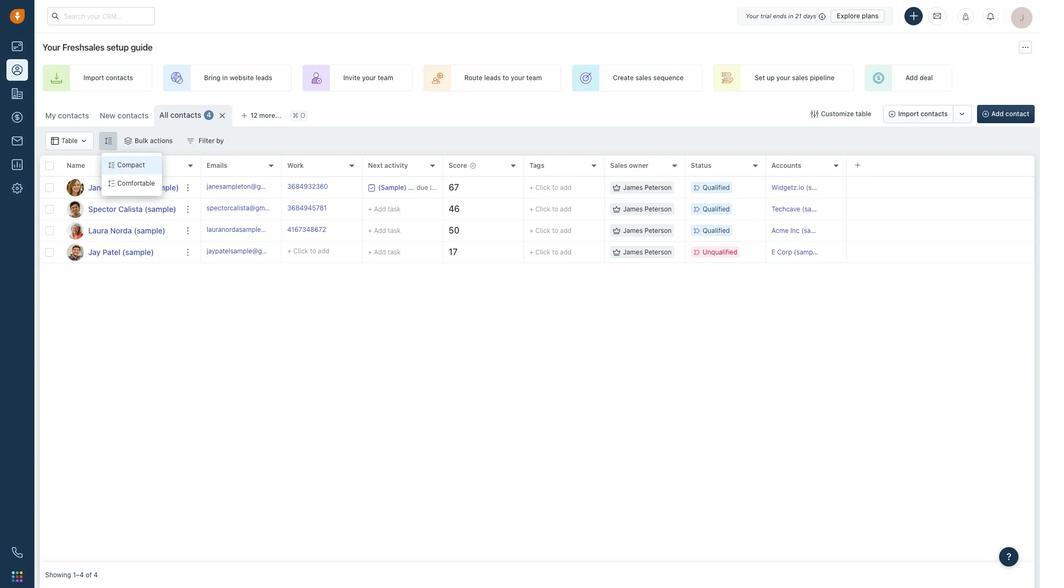 Task type: describe. For each thing, give the bounding box(es) containing it.
explore
[[837, 12, 860, 20]]

to for 17
[[552, 248, 558, 256]]

freshworks switcher image
[[12, 571, 23, 582]]

name
[[67, 162, 85, 170]]

cell for 46
[[847, 199, 1035, 220]]

spectorcalista@gmail.com link
[[207, 203, 287, 215]]

1–4
[[73, 571, 84, 579]]

techcave (sample)
[[772, 205, 829, 213]]

import for import contacts button
[[898, 110, 919, 118]]

e corp (sample) link
[[772, 248, 821, 256]]

add for 46
[[374, 205, 386, 213]]

spector
[[88, 204, 116, 213]]

table button
[[45, 132, 94, 150]]

set up your sales pipeline link
[[714, 65, 854, 91]]

lauranordasample@gmail.com
[[207, 225, 298, 233]]

table
[[61, 137, 78, 145]]

qualified for 46
[[703, 205, 730, 213]]

unqualified
[[703, 248, 737, 256]]

james peterson for 67
[[623, 183, 672, 192]]

+ add task for 50
[[368, 226, 401, 234]]

acme inc (sample)
[[772, 226, 828, 235]]

container_wx8msf4aqz5i3rn1 image inside table dropdown button
[[80, 137, 88, 145]]

jaypatelsample@gmail.com + click to add
[[207, 247, 329, 255]]

sequence
[[653, 74, 684, 82]]

laura norda (sample) link
[[88, 225, 165, 236]]

activity
[[384, 162, 408, 170]]

add for 50
[[560, 226, 572, 235]]

contacts right all
[[170, 110, 201, 119]]

task for 50
[[388, 226, 401, 234]]

import contacts button
[[884, 105, 953, 123]]

(sample) for e corp (sample)
[[794, 248, 821, 256]]

jay patel (sample) link
[[88, 247, 154, 257]]

days
[[803, 12, 816, 19]]

dialog containing compact
[[102, 153, 162, 196]]

plans
[[862, 12, 879, 20]]

jane sampleton (sample) link
[[88, 182, 179, 193]]

janesampleton@gmail.com
[[207, 182, 288, 190]]

container_wx8msf4aqz5i3rn1 image for bulk actions button
[[124, 137, 132, 145]]

jane sampleton (sample)
[[88, 183, 179, 192]]

bulk
[[135, 137, 148, 145]]

acme
[[772, 226, 789, 235]]

website
[[230, 74, 254, 82]]

contact
[[1006, 110, 1029, 118]]

james for 17
[[623, 248, 643, 256]]

(sample) for laura norda (sample)
[[134, 226, 165, 235]]

add for 50
[[374, 226, 386, 234]]

add for 17
[[560, 248, 572, 256]]

bulk actions
[[135, 137, 173, 145]]

patel
[[103, 247, 120, 256]]

freshsales
[[62, 43, 104, 52]]

james peterson for 46
[[623, 205, 672, 213]]

50
[[449, 225, 459, 235]]

spectorcalista@gmail.com
[[207, 204, 287, 212]]

press space to select this row. row containing jane sampleton (sample)
[[40, 177, 201, 199]]

bring in website leads link
[[163, 65, 292, 91]]

my contacts
[[45, 111, 89, 120]]

jaypatelsample@gmail.com
[[207, 247, 289, 255]]

widgetz.io (sample)
[[772, 183, 833, 192]]

container_wx8msf4aqz5i3rn1 image for table dropdown button
[[51, 137, 59, 145]]

0 horizontal spatial in
[[222, 74, 228, 82]]

guide
[[131, 43, 153, 52]]

calista
[[118, 204, 143, 213]]

widgetz.io (sample) link
[[772, 183, 833, 192]]

james for 67
[[623, 183, 643, 192]]

of
[[86, 571, 92, 579]]

(sample) for jane sampleton (sample)
[[147, 183, 179, 192]]

(sample) up techcave (sample)
[[806, 183, 833, 192]]

press space to select this row. row containing laura norda (sample)
[[40, 220, 201, 242]]

deal
[[920, 74, 933, 82]]

+ add task for 17
[[368, 248, 401, 256]]

sampleton
[[107, 183, 145, 192]]

click for 50
[[535, 226, 550, 235]]

12 more...
[[250, 111, 281, 119]]

contacts inside import contacts 'link'
[[106, 74, 133, 82]]

add contact
[[991, 110, 1029, 118]]

add for 46
[[560, 205, 572, 213]]

12 more... button
[[235, 108, 287, 123]]

name row
[[40, 156, 201, 177]]

e corp (sample)
[[772, 248, 821, 256]]

container_wx8msf4aqz5i3rn1 image for filter by 'button'
[[187, 137, 194, 145]]

2 sales from the left
[[792, 74, 808, 82]]

compact
[[117, 161, 145, 169]]

3684932360 link
[[287, 182, 328, 193]]

4167348672 link
[[287, 225, 326, 236]]

3684945781 link
[[287, 203, 327, 215]]

customize
[[821, 110, 854, 118]]

j image
[[67, 243, 84, 261]]

task for 17
[[388, 248, 401, 256]]

qualified for 67
[[703, 183, 730, 192]]

press space to select this row. row containing 50
[[201, 220, 1035, 242]]

2 your from the left
[[511, 74, 525, 82]]

explore plans link
[[831, 9, 885, 22]]

+ click to add for 46
[[529, 205, 572, 213]]

actions
[[150, 137, 173, 145]]

team inside 'route leads to your team' link
[[526, 74, 542, 82]]

laura norda (sample)
[[88, 226, 165, 235]]

status
[[691, 162, 711, 170]]

1 leads from the left
[[256, 74, 272, 82]]

(sample) for spector calista (sample)
[[145, 204, 176, 213]]

bring in website leads
[[204, 74, 272, 82]]

techcave (sample) link
[[772, 205, 829, 213]]

contacts right the 'new'
[[118, 111, 149, 120]]

all contacts 4
[[159, 110, 211, 119]]

route leads to your team
[[464, 74, 542, 82]]

peterson for 17
[[645, 248, 672, 256]]

j image
[[67, 179, 84, 196]]

setup
[[106, 43, 129, 52]]

ends
[[773, 12, 787, 19]]

1 your from the left
[[362, 74, 376, 82]]

more...
[[259, 111, 281, 119]]

emails
[[207, 162, 227, 170]]

+ click to add for 67
[[529, 183, 572, 192]]

12
[[250, 111, 258, 119]]

phone image
[[12, 547, 23, 558]]

o
[[300, 112, 305, 120]]



Task type: vqa. For each thing, say whether or not it's contained in the screenshot.
Import
yes



Task type: locate. For each thing, give the bounding box(es) containing it.
click for 17
[[535, 248, 550, 256]]

techcave
[[772, 205, 800, 213]]

set up your sales pipeline
[[755, 74, 834, 82]]

3 cell from the top
[[847, 220, 1035, 241]]

0 vertical spatial task
[[388, 205, 401, 213]]

4 inside all contacts 4
[[207, 111, 211, 119]]

filter
[[199, 137, 215, 145]]

sales left pipeline
[[792, 74, 808, 82]]

click for 67
[[535, 183, 550, 192]]

1 horizontal spatial sales
[[792, 74, 808, 82]]

sales right create on the top right
[[635, 74, 652, 82]]

press space to select this row. row containing spector calista (sample)
[[40, 199, 201, 220]]

import inside button
[[898, 110, 919, 118]]

1 vertical spatial import
[[898, 110, 919, 118]]

invite your team link
[[302, 65, 413, 91]]

your left freshsales
[[43, 43, 60, 52]]

click for 46
[[535, 205, 550, 213]]

row group containing jane sampleton (sample)
[[40, 177, 201, 263]]

(sample) down 'spector calista (sample)' link in the top of the page
[[134, 226, 165, 235]]

import contacts for import contacts button
[[898, 110, 948, 118]]

0 horizontal spatial your
[[362, 74, 376, 82]]

0 vertical spatial import contacts
[[83, 74, 133, 82]]

3 + add task from the top
[[368, 248, 401, 256]]

4 + click to add from the top
[[529, 248, 572, 256]]

import contacts inside 'link'
[[83, 74, 133, 82]]

accounts
[[772, 162, 801, 170]]

1 vertical spatial qualified
[[703, 205, 730, 213]]

2 vertical spatial task
[[388, 248, 401, 256]]

3 peterson from the top
[[645, 226, 672, 235]]

4 james from the top
[[623, 248, 643, 256]]

1 vertical spatial your
[[43, 43, 60, 52]]

contacts inside import contacts button
[[921, 110, 948, 118]]

2 row group from the left
[[201, 177, 1035, 263]]

add deal
[[906, 74, 933, 82]]

1 vertical spatial task
[[388, 226, 401, 234]]

laura
[[88, 226, 108, 235]]

2 leads from the left
[[484, 74, 501, 82]]

container_wx8msf4aqz5i3rn1 image inside bulk actions button
[[124, 137, 132, 145]]

0 vertical spatial import
[[83, 74, 104, 82]]

4 up 'filter by' at the top left of the page
[[207, 111, 211, 119]]

widgetz.io
[[772, 183, 804, 192]]

1 sales from the left
[[635, 74, 652, 82]]

3 james peterson from the top
[[623, 226, 672, 235]]

0 horizontal spatial sales
[[635, 74, 652, 82]]

press space to select this row. row containing jay patel (sample)
[[40, 242, 201, 263]]

1 cell from the top
[[847, 177, 1035, 198]]

1 qualified from the top
[[703, 183, 730, 192]]

qualified for 50
[[703, 226, 730, 235]]

3684945781
[[287, 204, 327, 212]]

0 vertical spatial + add task
[[368, 205, 401, 213]]

task
[[388, 205, 401, 213], [388, 226, 401, 234], [388, 248, 401, 256]]

1 james from the top
[[623, 183, 643, 192]]

sales owner
[[610, 162, 649, 170]]

⌘ o
[[293, 112, 305, 120]]

0 horizontal spatial your
[[43, 43, 60, 52]]

corp
[[777, 248, 792, 256]]

1 horizontal spatial 4
[[207, 111, 211, 119]]

jane
[[88, 183, 105, 192]]

press space to select this row. row
[[40, 177, 201, 199], [201, 177, 1035, 199], [40, 199, 201, 220], [201, 199, 1035, 220], [40, 220, 201, 242], [201, 220, 1035, 242], [40, 242, 201, 263], [201, 242, 1035, 263]]

17
[[449, 247, 458, 257]]

2 cell from the top
[[847, 199, 1035, 220]]

import contacts inside button
[[898, 110, 948, 118]]

james for 50
[[623, 226, 643, 235]]

(sample)
[[147, 183, 179, 192], [806, 183, 833, 192], [145, 204, 176, 213], [802, 205, 829, 213], [134, 226, 165, 235], [801, 226, 828, 235], [122, 247, 154, 256], [794, 248, 821, 256]]

2 peterson from the top
[[645, 205, 672, 213]]

(sample) right calista
[[145, 204, 176, 213]]

s image
[[67, 200, 84, 218]]

sales
[[610, 162, 627, 170]]

1 vertical spatial 4
[[94, 571, 98, 579]]

leads right website
[[256, 74, 272, 82]]

press space to select this row. row containing 67
[[201, 177, 1035, 199]]

(sample) right inc
[[801, 226, 828, 235]]

press space to select this row. row containing 46
[[201, 199, 1035, 220]]

team inside invite your team link
[[378, 74, 393, 82]]

2 vertical spatial qualified
[[703, 226, 730, 235]]

your right invite
[[362, 74, 376, 82]]

your for your freshsales setup guide
[[43, 43, 60, 52]]

row group
[[40, 177, 201, 263], [201, 177, 1035, 263]]

1 horizontal spatial in
[[788, 12, 793, 19]]

2 team from the left
[[526, 74, 542, 82]]

4 james peterson from the top
[[623, 248, 672, 256]]

jay patel (sample)
[[88, 247, 154, 256]]

peterson
[[645, 183, 672, 192], [645, 205, 672, 213], [645, 226, 672, 235], [645, 248, 672, 256]]

james peterson for 50
[[623, 226, 672, 235]]

add inside 'link'
[[906, 74, 918, 82]]

(sample) for acme inc (sample)
[[801, 226, 828, 235]]

(sample) for jay patel (sample)
[[122, 247, 154, 256]]

container_wx8msf4aqz5i3rn1 image inside filter by 'button'
[[187, 137, 194, 145]]

next activity
[[368, 162, 408, 170]]

3 james from the top
[[623, 226, 643, 235]]

peterson for 67
[[645, 183, 672, 192]]

import inside 'link'
[[83, 74, 104, 82]]

add
[[560, 183, 572, 192], [560, 205, 572, 213], [560, 226, 572, 235], [318, 247, 329, 255], [560, 248, 572, 256]]

e
[[772, 248, 775, 256]]

peterson for 46
[[645, 205, 672, 213]]

your right 'route'
[[511, 74, 525, 82]]

Search your CRM... text field
[[47, 7, 155, 25]]

row group containing 67
[[201, 177, 1035, 263]]

add for 17
[[374, 248, 386, 256]]

dialog
[[102, 153, 162, 196]]

owner
[[629, 162, 649, 170]]

container_wx8msf4aqz5i3rn1 image
[[80, 137, 88, 145], [368, 184, 376, 191], [613, 205, 620, 213], [613, 227, 620, 234]]

your trial ends in 21 days
[[746, 12, 816, 19]]

cell for 50
[[847, 220, 1035, 241]]

spectorcalista@gmail.com 3684945781
[[207, 204, 327, 212]]

all
[[159, 110, 168, 119]]

1 row group from the left
[[40, 177, 201, 263]]

peterson for 50
[[645, 226, 672, 235]]

your right up
[[776, 74, 790, 82]]

your left trial
[[746, 12, 759, 19]]

team
[[378, 74, 393, 82], [526, 74, 542, 82]]

my contacts button
[[40, 105, 94, 126], [45, 111, 89, 120]]

add inside button
[[991, 110, 1004, 118]]

spector calista (sample)
[[88, 204, 176, 213]]

contacts
[[106, 74, 133, 82], [921, 110, 948, 118], [170, 110, 201, 119], [58, 111, 89, 120], [118, 111, 149, 120]]

import down add deal 'link'
[[898, 110, 919, 118]]

my
[[45, 111, 56, 120]]

2 + click to add from the top
[[529, 205, 572, 213]]

(sample) down 'widgetz.io (sample)'
[[802, 205, 829, 213]]

next
[[368, 162, 383, 170]]

to for 50
[[552, 226, 558, 235]]

import contacts down setup
[[83, 74, 133, 82]]

cell
[[847, 177, 1035, 198], [847, 199, 1035, 220], [847, 220, 1035, 241], [847, 242, 1035, 263]]

add for 67
[[560, 183, 572, 192]]

container_wx8msf4aqz5i3rn1 image inside table dropdown button
[[51, 137, 59, 145]]

+ add task for 46
[[368, 205, 401, 213]]

customize table button
[[804, 105, 878, 123]]

explore plans
[[837, 12, 879, 20]]

in left the '21'
[[788, 12, 793, 19]]

bulk actions button
[[117, 132, 180, 150]]

1 james peterson from the top
[[623, 183, 672, 192]]

+ add task
[[368, 205, 401, 213], [368, 226, 401, 234], [368, 248, 401, 256]]

cell for 67
[[847, 177, 1035, 198]]

2 + add task from the top
[[368, 226, 401, 234]]

1 horizontal spatial leads
[[484, 74, 501, 82]]

phone element
[[6, 542, 28, 563]]

0 horizontal spatial 4
[[94, 571, 98, 579]]

contacts down deal
[[921, 110, 948, 118]]

grid
[[40, 154, 1035, 562]]

customize table
[[821, 110, 871, 118]]

import contacts link
[[43, 65, 152, 91]]

4 right of
[[94, 571, 98, 579]]

l image
[[67, 222, 84, 239]]

to for 67
[[552, 183, 558, 192]]

0 vertical spatial qualified
[[703, 183, 730, 192]]

acme inc (sample) link
[[772, 226, 828, 235]]

2 task from the top
[[388, 226, 401, 234]]

style_myh0__igzzd8unmi image
[[105, 137, 112, 144]]

3 your from the left
[[776, 74, 790, 82]]

new contacts
[[100, 111, 149, 120]]

contacts right my
[[58, 111, 89, 120]]

container_wx8msf4aqz5i3rn1 image inside customize table button
[[811, 110, 818, 118]]

1 vertical spatial + add task
[[368, 226, 401, 234]]

import contacts
[[83, 74, 133, 82], [898, 110, 948, 118]]

4 cell from the top
[[847, 242, 1035, 263]]

(sample) right corp
[[794, 248, 821, 256]]

1 horizontal spatial import
[[898, 110, 919, 118]]

1 horizontal spatial import contacts
[[898, 110, 948, 118]]

inc
[[790, 226, 800, 235]]

jaypatelsample@gmail.com link
[[207, 246, 289, 258]]

in right bring
[[222, 74, 228, 82]]

0 horizontal spatial import
[[83, 74, 104, 82]]

send email image
[[934, 11, 941, 21]]

task for 46
[[388, 205, 401, 213]]

+
[[529, 183, 534, 192], [368, 205, 372, 213], [529, 205, 534, 213], [368, 226, 372, 234], [529, 226, 534, 235], [287, 247, 291, 255], [368, 248, 372, 256], [529, 248, 534, 256]]

1 horizontal spatial team
[[526, 74, 542, 82]]

contacts down setup
[[106, 74, 133, 82]]

1 + add task from the top
[[368, 205, 401, 213]]

sales
[[635, 74, 652, 82], [792, 74, 808, 82]]

1 vertical spatial import contacts
[[898, 110, 948, 118]]

3 qualified from the top
[[703, 226, 730, 235]]

import contacts down deal
[[898, 110, 948, 118]]

2 qualified from the top
[[703, 205, 730, 213]]

import for import contacts 'link'
[[83, 74, 104, 82]]

1 horizontal spatial your
[[746, 12, 759, 19]]

leads
[[256, 74, 272, 82], [484, 74, 501, 82]]

new contacts button
[[94, 105, 154, 126], [100, 111, 149, 120]]

jay
[[88, 247, 101, 256]]

3 task from the top
[[388, 248, 401, 256]]

import contacts for import contacts 'link'
[[83, 74, 133, 82]]

create sales sequence link
[[572, 65, 703, 91]]

janesampleton@gmail.com link
[[207, 182, 288, 193]]

all contacts link
[[159, 110, 201, 121]]

2 vertical spatial + add task
[[368, 248, 401, 256]]

name column header
[[61, 156, 201, 177]]

new
[[100, 111, 116, 120]]

invite
[[343, 74, 360, 82]]

your
[[362, 74, 376, 82], [511, 74, 525, 82], [776, 74, 790, 82]]

james peterson
[[623, 183, 672, 192], [623, 205, 672, 213], [623, 226, 672, 235], [623, 248, 672, 256]]

1 task from the top
[[388, 205, 401, 213]]

container_wx8msf4aqz5i3rn1 image for customize table button
[[811, 110, 818, 118]]

(sample) right sampleton
[[147, 183, 179, 192]]

container_wx8msf4aqz5i3rn1 image
[[811, 110, 818, 118], [51, 137, 59, 145], [124, 137, 132, 145], [187, 137, 194, 145], [613, 184, 620, 191], [613, 248, 620, 256]]

james peterson for 17
[[623, 248, 672, 256]]

press space to select this row. row containing 17
[[201, 242, 1035, 263]]

import down your freshsales setup guide
[[83, 74, 104, 82]]

cell for 17
[[847, 242, 1035, 263]]

0 horizontal spatial leads
[[256, 74, 272, 82]]

grid containing 67
[[40, 154, 1035, 562]]

spector calista (sample) link
[[88, 204, 176, 214]]

tags
[[529, 162, 544, 170]]

add deal link
[[865, 65, 952, 91]]

1 + click to add from the top
[[529, 183, 572, 192]]

(sample) down laura norda (sample) 'link'
[[122, 247, 154, 256]]

+ click to add for 50
[[529, 226, 572, 235]]

leads right 'route'
[[484, 74, 501, 82]]

import contacts group
[[884, 105, 972, 123]]

1 vertical spatial in
[[222, 74, 228, 82]]

4 peterson from the top
[[645, 248, 672, 256]]

trial
[[760, 12, 771, 19]]

46
[[449, 204, 460, 214]]

+ click to add
[[529, 183, 572, 192], [529, 205, 572, 213], [529, 226, 572, 235], [529, 248, 572, 256]]

0 vertical spatial in
[[788, 12, 793, 19]]

2 james from the top
[[623, 205, 643, 213]]

to for 46
[[552, 205, 558, 213]]

your freshsales setup guide
[[43, 43, 153, 52]]

create
[[613, 74, 634, 82]]

1 horizontal spatial your
[[511, 74, 525, 82]]

click
[[535, 183, 550, 192], [535, 205, 550, 213], [535, 226, 550, 235], [293, 247, 308, 255], [535, 248, 550, 256]]

0 horizontal spatial import contacts
[[83, 74, 133, 82]]

0 horizontal spatial team
[[378, 74, 393, 82]]

invite your team
[[343, 74, 393, 82]]

your for your trial ends in 21 days
[[746, 12, 759, 19]]

work
[[287, 162, 304, 170]]

up
[[767, 74, 775, 82]]

2 horizontal spatial your
[[776, 74, 790, 82]]

qualified
[[703, 183, 730, 192], [703, 205, 730, 213], [703, 226, 730, 235]]

+ click to add for 17
[[529, 248, 572, 256]]

create sales sequence
[[613, 74, 684, 82]]

1 team from the left
[[378, 74, 393, 82]]

route
[[464, 74, 482, 82]]

your
[[746, 12, 759, 19], [43, 43, 60, 52]]

4
[[207, 111, 211, 119], [94, 571, 98, 579]]

pipeline
[[810, 74, 834, 82]]

2 james peterson from the top
[[623, 205, 672, 213]]

1 peterson from the top
[[645, 183, 672, 192]]

0 vertical spatial 4
[[207, 111, 211, 119]]

0 vertical spatial your
[[746, 12, 759, 19]]

3 + click to add from the top
[[529, 226, 572, 235]]

james for 46
[[623, 205, 643, 213]]

norda
[[110, 226, 132, 235]]



